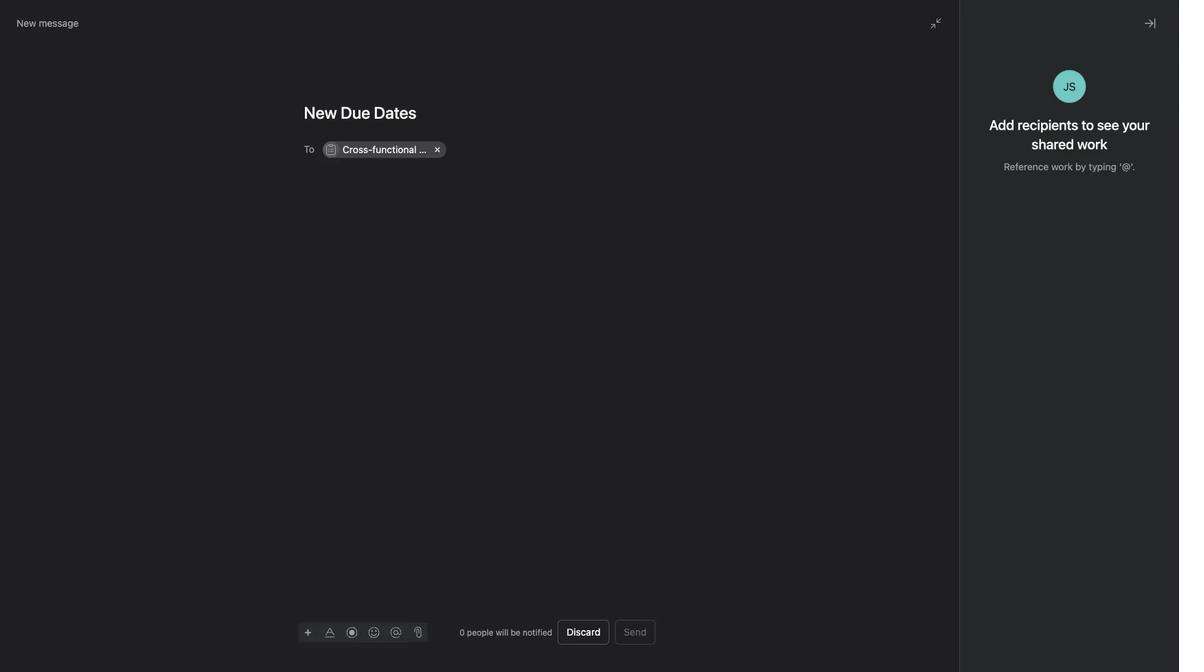 Task type: describe. For each thing, give the bounding box(es) containing it.
insert an object image
[[304, 629, 312, 637]]

cross-functional project plan
[[343, 144, 472, 155]]

send button
[[615, 620, 656, 645]]

cross-functional project plan cell
[[323, 142, 472, 158]]

record a video image
[[347, 627, 358, 638]]

formatting image
[[325, 627, 336, 638]]

0 people will be notified
[[460, 628, 552, 637]]

work
[[1052, 161, 1073, 172]]

recipients
[[1018, 117, 1079, 133]]

cross-functional project plan row
[[323, 140, 653, 161]]

message
[[39, 18, 79, 29]]

by
[[1076, 161, 1086, 172]]

add
[[990, 117, 1015, 133]]

reference work by typing '@'.
[[1004, 161, 1136, 172]]

will
[[496, 628, 509, 637]]

see
[[1097, 117, 1119, 133]]

Add subject text field
[[287, 102, 672, 124]]

new message
[[16, 18, 79, 29]]

plan
[[453, 144, 472, 155]]

be
[[511, 628, 521, 637]]

discard
[[567, 627, 601, 638]]

share button
[[1041, 58, 1087, 78]]

project
[[419, 144, 450, 155]]



Task type: locate. For each thing, give the bounding box(es) containing it.
toolbar
[[298, 623, 408, 643]]

shared work
[[1032, 136, 1108, 152]]

to
[[304, 143, 315, 155]]

list box
[[428, 5, 757, 27]]

your
[[1123, 117, 1150, 133]]

reference
[[1004, 161, 1049, 172]]

close image
[[1145, 18, 1156, 29]]

add recipients to see your shared work
[[990, 117, 1150, 152]]

notified
[[523, 628, 552, 637]]

functional
[[373, 144, 417, 155]]

discard button
[[558, 620, 610, 645]]

hide sidebar image
[[18, 11, 29, 22]]

send
[[624, 627, 647, 638]]

new
[[16, 18, 36, 29]]

0
[[460, 628, 465, 637]]

'@'.
[[1119, 161, 1136, 172]]

people
[[467, 628, 494, 637]]

js
[[1064, 80, 1076, 93]]

typing
[[1089, 161, 1117, 172]]

at mention image
[[391, 627, 401, 638]]

to
[[1082, 117, 1094, 133]]

cross-
[[343, 144, 373, 155]]

minimize image
[[931, 18, 942, 29]]

share
[[1058, 63, 1081, 73]]

emoji image
[[369, 627, 380, 638]]



Task type: vqa. For each thing, say whether or not it's contained in the screenshot.
Discard button
yes



